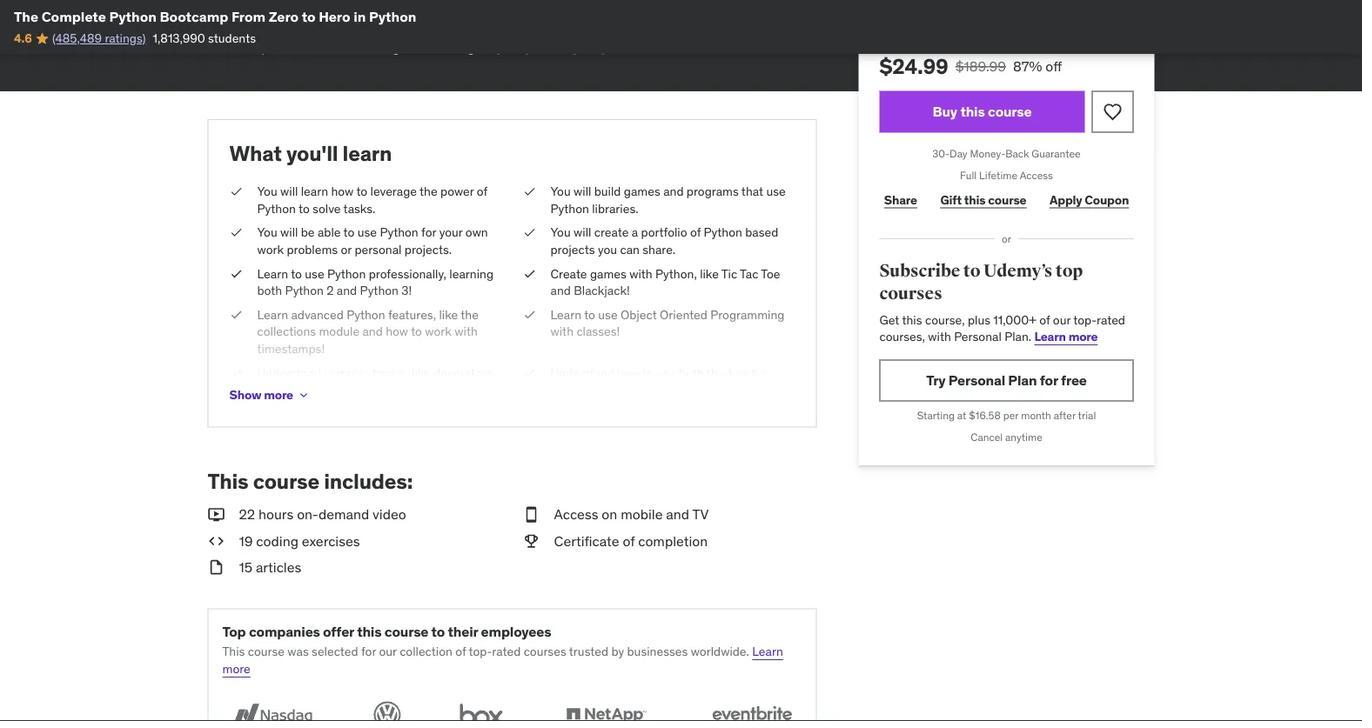 Task type: describe. For each thing, give the bounding box(es) containing it.
programs
[[687, 184, 739, 199]]

and inside learn advanced python features, like the collections module and how to work with timestamps!
[[363, 324, 383, 340]]

2
[[327, 283, 334, 299]]

use inside "learn to use object oriented programming with classes!"
[[598, 307, 618, 323]]

guarantee
[[1032, 147, 1081, 161]]

like for the
[[439, 307, 458, 323]]

19
[[239, 532, 253, 550]]

will for build
[[574, 184, 591, 199]]

1 vertical spatial top-
[[469, 644, 492, 660]]

like for tic
[[700, 266, 719, 282]]

both inside understand how to use both the jupyter notebook and create .py files
[[679, 365, 704, 381]]

course language image
[[357, 41, 371, 55]]

to left solve
[[299, 201, 310, 216]]

for inside you will be able to use python for your own work problems or personal projects.
[[421, 225, 436, 241]]

create inside understand how to use both the jupyter notebook and create .py files
[[631, 382, 665, 398]]

try personal plan for free
[[926, 372, 1087, 389]]

complete
[[41, 7, 106, 25]]

nasdaq image
[[222, 699, 323, 722]]

starting
[[917, 409, 955, 423]]

volkswagen image
[[368, 699, 407, 722]]

0 horizontal spatial like
[[412, 365, 431, 381]]

certificate
[[554, 532, 619, 550]]

1 vertical spatial our
[[379, 644, 397, 660]]

power
[[441, 184, 474, 199]]

lifetime
[[980, 169, 1018, 182]]

how inside understand how to use both the jupyter notebook and create .py files
[[618, 365, 640, 381]]

cancel
[[971, 431, 1003, 444]]

access on mobile and tv
[[554, 506, 709, 524]]

with inside create games with python, like tic tac toe and blackjack!
[[630, 266, 653, 282]]

and inside learn to use python professionally, learning both python 2 and python 3!
[[337, 283, 357, 299]]

apply
[[1050, 192, 1083, 208]]

what
[[229, 140, 282, 166]]

selected
[[312, 644, 358, 660]]

decorators.
[[434, 365, 495, 381]]

learn for with
[[551, 307, 582, 323]]

this right the offer
[[357, 623, 382, 641]]

games inside you will build games and programs that use python libraries.
[[624, 184, 661, 199]]

30-
[[933, 147, 950, 161]]

use inside learn to use python professionally, learning both python 2 and python 3!
[[305, 266, 324, 282]]

you'll
[[286, 140, 338, 166]]

top
[[222, 623, 246, 641]]

of inside the you will create a portfolio of python based projects you can share.
[[690, 225, 701, 241]]

plan.
[[1005, 329, 1032, 345]]

python inside you will build games and programs that use python libraries.
[[551, 201, 589, 216]]

learn right plan.
[[1035, 329, 1066, 345]]

you for you will learn how to leverage the power of python to solve tasks.
[[257, 184, 277, 199]]

course down companies at the left bottom of page
[[248, 644, 285, 660]]

understand for understand complex topics, like decorators.
[[257, 365, 321, 381]]

this for this course includes:
[[208, 469, 249, 495]]

python up ratings)
[[109, 7, 157, 25]]

collection
[[400, 644, 453, 660]]

was
[[288, 644, 309, 660]]

certificate of completion
[[554, 532, 708, 550]]

use inside you will build games and programs that use python libraries.
[[767, 184, 786, 199]]

work inside learn advanced python features, like the collections module and how to work with timestamps!
[[425, 324, 452, 340]]

work inside you will be able to use python for your own work problems or personal projects.
[[257, 242, 284, 258]]

personal
[[355, 242, 402, 258]]

our inside get this course, plus 11,000+ of our top-rated courses, with personal plan.
[[1053, 312, 1071, 328]]

top
[[1056, 261, 1083, 282]]

learn more link for top companies offer this course to their employees
[[222, 644, 783, 677]]

collections
[[257, 324, 316, 340]]

to inside you will be able to use python for your own work problems or personal projects.
[[344, 225, 355, 241]]

on
[[602, 506, 618, 524]]

projects.
[[405, 242, 452, 258]]

coding
[[256, 532, 299, 550]]

30-day money-back guarantee full lifetime access
[[933, 147, 1081, 182]]

small image for 19 coding exercises
[[208, 505, 225, 525]]

personal inside get this course, plus 11,000+ of our top-rated courses, with personal plan.
[[954, 329, 1002, 345]]

apply coupon
[[1050, 192, 1129, 208]]

create games with python, like tic tac toe and blackjack!
[[551, 266, 780, 299]]

complex
[[324, 365, 370, 381]]

use inside you will be able to use python for your own work problems or personal projects.
[[358, 225, 377, 241]]

that
[[742, 184, 764, 199]]

jose portilla link
[[270, 16, 333, 31]]

how inside learn advanced python features, like the collections module and how to work with timestamps!
[[386, 324, 408, 340]]

.py
[[668, 382, 684, 398]]

to inside learn advanced python features, like the collections module and how to work with timestamps!
[[411, 324, 422, 340]]

bootcamp
[[160, 7, 228, 25]]

python inside you will be able to use python for your own work problems or personal projects.
[[380, 225, 419, 241]]

courses inside subscribe to udemy's top courses
[[880, 283, 943, 304]]

22
[[239, 506, 255, 524]]

7/2023
[[303, 40, 343, 55]]

will for be
[[280, 225, 298, 241]]

able
[[318, 225, 341, 241]]

xsmall image inside show more button
[[297, 389, 311, 403]]

last
[[229, 40, 252, 55]]

per
[[1004, 409, 1019, 423]]

to inside subscribe to udemy's top courses
[[964, 261, 981, 282]]

employees
[[481, 623, 551, 641]]

course up hours at the bottom left of the page
[[253, 469, 320, 495]]

the inside you will learn how to leverage the power of python to solve tasks.
[[420, 184, 438, 199]]

15
[[239, 559, 252, 576]]

the complete python bootcamp from zero to hero in python
[[14, 7, 416, 25]]

and inside create games with python, like tic tac toe and blackjack!
[[551, 283, 571, 299]]

learn for will
[[301, 184, 328, 199]]

businesses
[[627, 644, 688, 660]]

more up free
[[1069, 329, 1098, 345]]

ratings)
[[105, 30, 146, 46]]

xsmall image for learn to use object oriented programming with classes!
[[523, 307, 537, 324]]

problems
[[287, 242, 338, 258]]

trusted
[[569, 644, 609, 660]]

1,813,990 students
[[153, 30, 256, 46]]

portilla
[[296, 16, 333, 31]]

xsmall image for understand how to use both the jupyter notebook and create .py files
[[523, 365, 537, 382]]

files
[[687, 382, 709, 398]]

with inside get this course, plus 11,000+ of our top-rated courses, with personal plan.
[[928, 329, 951, 345]]

get this course, plus 11,000+ of our top-rated courses, with personal plan.
[[880, 312, 1126, 345]]

1 vertical spatial courses
[[524, 644, 567, 660]]

more inside button
[[264, 388, 293, 403]]

day
[[950, 147, 968, 161]]

access inside 30-day money-back guarantee full lifetime access
[[1020, 169, 1053, 182]]

will for create
[[574, 225, 591, 241]]

exercises
[[302, 532, 360, 550]]

english for english
[[378, 40, 418, 55]]

more right the 14
[[626, 40, 655, 55]]

after
[[1054, 409, 1076, 423]]

will for learn
[[280, 184, 298, 199]]

of down their
[[456, 644, 466, 660]]

this course was selected for our collection of top-rated courses trusted by businesses worldwide.
[[222, 644, 750, 660]]

english for english [auto], arabic [auto] , 14 more
[[453, 40, 493, 55]]

rated inside get this course, plus 11,000+ of our top-rated courses, with personal plan.
[[1097, 312, 1126, 328]]

learn to use object oriented programming with classes!
[[551, 307, 785, 340]]

what you'll learn
[[229, 140, 392, 166]]

leverage
[[371, 184, 417, 199]]

learn right the worldwide.
[[752, 644, 783, 660]]

learn more for top companies offer this course to their employees
[[222, 644, 783, 677]]

month
[[1021, 409, 1052, 423]]

module
[[319, 324, 360, 340]]

games inside create games with python, like tic tac toe and blackjack!
[[590, 266, 627, 282]]

python inside you will learn how to leverage the power of python to solve tasks.
[[257, 201, 296, 216]]

learn to use python professionally, learning both python 2 and python 3!
[[257, 266, 494, 299]]

gift this course link
[[936, 183, 1031, 218]]

netapp image
[[556, 699, 656, 722]]

14 more button
[[612, 39, 655, 56]]

you for you will create a portfolio of python based projects you can share.
[[551, 225, 571, 241]]

1 horizontal spatial or
[[1002, 232, 1012, 246]]

python inside the you will create a portfolio of python based projects you can share.
[[704, 225, 743, 241]]

box image
[[452, 699, 511, 722]]

you for you will build games and programs that use python libraries.
[[551, 184, 571, 199]]

python up 2
[[327, 266, 366, 282]]

english [auto], arabic [auto] , 14 more
[[453, 40, 655, 55]]

timestamps!
[[257, 341, 325, 357]]

anytime
[[1006, 431, 1043, 444]]

at
[[958, 409, 967, 423]]



Task type: locate. For each thing, give the bounding box(es) containing it.
like right topics,
[[412, 365, 431, 381]]

tab list
[[859, 0, 1014, 39]]

learn more link for subscribe to udemy's top courses
[[1035, 329, 1098, 345]]

2 vertical spatial the
[[707, 365, 725, 381]]

understand down the timestamps!
[[257, 365, 321, 381]]

subscribe to udemy's top courses
[[880, 261, 1083, 304]]

and right notebook
[[607, 382, 628, 398]]

1 horizontal spatial learn more
[[1035, 329, 1098, 345]]

learn
[[257, 266, 288, 282], [257, 307, 288, 323], [551, 307, 582, 323], [1035, 329, 1066, 345], [752, 644, 783, 660]]

with down can
[[630, 266, 653, 282]]

learn inside you will learn how to leverage the power of python to solve tasks.
[[301, 184, 328, 199]]

to down problems
[[291, 266, 302, 282]]

1 horizontal spatial by
[[612, 644, 624, 660]]

this down the top
[[222, 644, 245, 660]]

buy this course
[[933, 103, 1032, 120]]

2 small image from the left
[[523, 532, 540, 551]]

or
[[1002, 232, 1012, 246], [341, 242, 352, 258]]

0 vertical spatial this
[[208, 469, 249, 495]]

our right 11,000+
[[1053, 312, 1071, 328]]

python left 2
[[285, 283, 324, 299]]

xsmall image for learn to use python professionally, learning both python 2 and python 3!
[[229, 265, 243, 283]]

this course includes:
[[208, 469, 413, 495]]

how up solve
[[331, 184, 354, 199]]

xsmall image for you will be able to use python for your own work problems or personal projects.
[[229, 224, 243, 241]]

by
[[254, 16, 267, 31], [612, 644, 624, 660]]

tac
[[740, 266, 759, 282]]

how down features,
[[386, 324, 408, 340]]

like right features,
[[439, 307, 458, 323]]

0 vertical spatial rated
[[1097, 312, 1126, 328]]

the inside understand how to use both the jupyter notebook and create .py files
[[707, 365, 725, 381]]

by left jose
[[254, 16, 267, 31]]

1,813,990
[[153, 30, 205, 46]]

0 horizontal spatial understand
[[257, 365, 321, 381]]

$16.58
[[969, 409, 1001, 423]]

create inside the you will create a portfolio of python based projects you can share.
[[594, 225, 629, 241]]

use up "personal"
[[358, 225, 377, 241]]

2 horizontal spatial for
[[1040, 372, 1058, 389]]

the down the learning
[[461, 307, 479, 323]]

work down features,
[[425, 324, 452, 340]]

small image for certificate of completion
[[523, 505, 540, 525]]

this for buy
[[961, 103, 985, 120]]

1 horizontal spatial the
[[461, 307, 479, 323]]

2 english from the left
[[453, 40, 493, 55]]

will left the build
[[574, 184, 591, 199]]

share
[[884, 192, 917, 208]]

this inside buy this course button
[[961, 103, 985, 120]]

this for get
[[902, 312, 922, 328]]

with
[[630, 266, 653, 282], [455, 324, 478, 340], [551, 324, 574, 340], [928, 329, 951, 345]]

personal down plus
[[954, 329, 1002, 345]]

python left 3!
[[360, 283, 399, 299]]

of right portfolio
[[690, 225, 701, 241]]

on-
[[297, 506, 319, 524]]

this inside the 'gift this course' link
[[964, 192, 986, 208]]

small image
[[208, 532, 225, 551], [523, 532, 540, 551]]

video
[[373, 506, 406, 524]]

0 vertical spatial like
[[700, 266, 719, 282]]

mobile
[[621, 506, 663, 524]]

1 vertical spatial create
[[631, 382, 665, 398]]

money-
[[970, 147, 1006, 161]]

to up collection
[[431, 623, 445, 641]]

will inside you will be able to use python for your own work problems or personal projects.
[[280, 225, 298, 241]]

you inside you will learn how to leverage the power of python to solve tasks.
[[257, 184, 277, 199]]

1 vertical spatial by
[[612, 644, 624, 660]]

the
[[14, 7, 38, 25]]

1 vertical spatial both
[[679, 365, 704, 381]]

1 horizontal spatial work
[[425, 324, 452, 340]]

use up classes!
[[598, 307, 618, 323]]

1 vertical spatial learn
[[301, 184, 328, 199]]

1 horizontal spatial english
[[453, 40, 493, 55]]

2 horizontal spatial like
[[700, 266, 719, 282]]

of down the "access on mobile and tv"
[[623, 532, 635, 550]]

libraries.
[[592, 201, 639, 216]]

course up collection
[[385, 623, 429, 641]]

both up collections
[[257, 283, 282, 299]]

you will create a portfolio of python based projects you can share.
[[551, 225, 779, 258]]

like left 'tic'
[[700, 266, 719, 282]]

of right power
[[477, 184, 488, 199]]

1 horizontal spatial learn
[[343, 140, 392, 166]]

jupyter
[[727, 365, 767, 381]]

top companies offer this course to their employees
[[222, 623, 551, 641]]

learn for you'll
[[343, 140, 392, 166]]

3 xsmall image from the top
[[229, 265, 243, 283]]

will inside the you will create a portfolio of python based projects you can share.
[[574, 225, 591, 241]]

1 horizontal spatial rated
[[1097, 312, 1126, 328]]

and inside understand how to use both the jupyter notebook and create .py files
[[607, 382, 628, 398]]

to
[[302, 7, 316, 25], [356, 184, 368, 199], [299, 201, 310, 216], [344, 225, 355, 241], [964, 261, 981, 282], [291, 266, 302, 282], [584, 307, 595, 323], [411, 324, 422, 340], [643, 365, 654, 381], [431, 623, 445, 641]]

show more
[[229, 388, 293, 403]]

understand up notebook
[[551, 365, 615, 381]]

to down features,
[[411, 324, 422, 340]]

1 horizontal spatial understand
[[551, 365, 615, 381]]

python up module
[[347, 307, 385, 323]]

closed captions image
[[432, 41, 446, 55]]

for up projects.
[[421, 225, 436, 241]]

0 horizontal spatial learn
[[301, 184, 328, 199]]

learn
[[343, 140, 392, 166], [301, 184, 328, 199]]

with inside "learn to use object oriented programming with classes!"
[[551, 324, 574, 340]]

notebook
[[551, 382, 605, 398]]

0 horizontal spatial learn more
[[222, 644, 783, 677]]

0 horizontal spatial english
[[378, 40, 418, 55]]

xsmall image
[[229, 183, 243, 200], [229, 224, 243, 241], [229, 265, 243, 283], [229, 307, 243, 324]]

to left udemy's
[[964, 261, 981, 282]]

to up tasks.
[[356, 184, 368, 199]]

0 horizontal spatial by
[[254, 16, 267, 31]]

to inside understand how to use both the jupyter notebook and create .py files
[[643, 365, 654, 381]]

this for gift
[[964, 192, 986, 208]]

articles
[[256, 559, 301, 576]]

learn inside learn advanced python features, like the collections module and how to work with timestamps!
[[257, 307, 288, 323]]

this for this course was selected for our collection of top-rated courses trusted by businesses worldwide.
[[222, 644, 245, 660]]

1 horizontal spatial both
[[679, 365, 704, 381]]

xsmall image
[[208, 41, 222, 55], [523, 183, 537, 200], [523, 224, 537, 241], [523, 265, 537, 283], [523, 307, 537, 324], [229, 365, 243, 382], [523, 365, 537, 382], [297, 389, 311, 403]]

0 vertical spatial work
[[257, 242, 284, 258]]

0 vertical spatial both
[[257, 283, 282, 299]]

will inside you will learn how to leverage the power of python to solve tasks.
[[280, 184, 298, 199]]

like inside create games with python, like tic tac toe and blackjack!
[[700, 266, 719, 282]]

1 vertical spatial learn more link
[[222, 644, 783, 677]]

features,
[[388, 307, 436, 323]]

2 horizontal spatial how
[[618, 365, 640, 381]]

english right the course language image
[[378, 40, 418, 55]]

and down the create
[[551, 283, 571, 299]]

python up "personal"
[[380, 225, 419, 241]]

you for you will be able to use python for your own work problems or personal projects.
[[257, 225, 277, 241]]

learn up solve
[[301, 184, 328, 199]]

learn more for subscribe to udemy's top courses
[[1035, 329, 1098, 345]]

how down classes!
[[618, 365, 640, 381]]

will left be
[[280, 225, 298, 241]]

0 vertical spatial for
[[421, 225, 436, 241]]

course down 'lifetime'
[[988, 192, 1027, 208]]

0 horizontal spatial the
[[420, 184, 438, 199]]

plan
[[1008, 372, 1037, 389]]

4.6
[[14, 30, 32, 46]]

learn more
[[1035, 329, 1098, 345], [222, 644, 783, 677]]

share button
[[880, 183, 922, 218]]

xsmall image for understand complex topics, like decorators.
[[229, 365, 243, 382]]

learn inside learn to use python professionally, learning both python 2 and python 3!
[[257, 266, 288, 282]]

small image
[[208, 505, 225, 525], [523, 505, 540, 525], [208, 558, 225, 578]]

by right trusted
[[612, 644, 624, 660]]

learn more up free
[[1035, 329, 1098, 345]]

0 horizontal spatial or
[[341, 242, 352, 258]]

1 vertical spatial for
[[1040, 372, 1058, 389]]

for left free
[[1040, 372, 1058, 389]]

will down what you'll learn
[[280, 184, 298, 199]]

course inside button
[[988, 103, 1032, 120]]

0 horizontal spatial both
[[257, 283, 282, 299]]

you will learn how to leverage the power of python to solve tasks.
[[257, 184, 488, 216]]

0 horizontal spatial for
[[361, 644, 376, 660]]

created by jose portilla
[[208, 16, 333, 31]]

the
[[420, 184, 438, 199], [461, 307, 479, 323], [707, 365, 725, 381]]

understand
[[257, 365, 321, 381], [551, 365, 615, 381]]

the for learn advanced python features, like the collections module and how to work with timestamps!
[[461, 307, 479, 323]]

this right buy
[[961, 103, 985, 120]]

2 vertical spatial how
[[618, 365, 640, 381]]

1 horizontal spatial access
[[1020, 169, 1053, 182]]

to inside "learn to use object oriented programming with classes!"
[[584, 307, 595, 323]]

with inside learn advanced python features, like the collections module and how to work with timestamps!
[[455, 324, 478, 340]]

xsmall image for learn advanced python features, like the collections module and how to work with timestamps!
[[229, 307, 243, 324]]

1 vertical spatial learn more
[[222, 644, 783, 677]]

to inside learn to use python professionally, learning both python 2 and python 3!
[[291, 266, 302, 282]]

1 horizontal spatial courses
[[880, 283, 943, 304]]

understand inside understand how to use both the jupyter notebook and create .py files
[[551, 365, 615, 381]]

1 vertical spatial games
[[590, 266, 627, 282]]

1 vertical spatial like
[[439, 307, 458, 323]]

object
[[621, 307, 657, 323]]

python,
[[656, 266, 697, 282]]

0 horizontal spatial access
[[554, 506, 599, 524]]

1 xsmall image from the top
[[229, 183, 243, 200]]

0 vertical spatial top-
[[1074, 312, 1097, 328]]

gift this course
[[941, 192, 1027, 208]]

how inside you will learn how to leverage the power of python to solve tasks.
[[331, 184, 354, 199]]

like inside learn advanced python features, like the collections module and how to work with timestamps!
[[439, 307, 458, 323]]

our
[[1053, 312, 1071, 328], [379, 644, 397, 660]]

courses
[[880, 283, 943, 304], [524, 644, 567, 660]]

0 horizontal spatial top-
[[469, 644, 492, 660]]

this up courses,
[[902, 312, 922, 328]]

udemy's
[[984, 261, 1053, 282]]

both up files
[[679, 365, 704, 381]]

1 vertical spatial rated
[[492, 644, 521, 660]]

zero
[[269, 7, 299, 25]]

programming
[[711, 307, 785, 323]]

1 vertical spatial work
[[425, 324, 452, 340]]

small image left the certificate in the left bottom of the page
[[523, 532, 540, 551]]

learn up collections
[[257, 307, 288, 323]]

you left be
[[257, 225, 277, 241]]

tv
[[692, 506, 709, 524]]

learn inside "learn to use object oriented programming with classes!"
[[551, 307, 582, 323]]

courses down subscribe
[[880, 283, 943, 304]]

learn for collections
[[257, 307, 288, 323]]

0 vertical spatial learn more link
[[1035, 329, 1098, 345]]

the up files
[[707, 365, 725, 381]]

offer
[[323, 623, 354, 641]]

more down the top
[[222, 662, 251, 677]]

15 articles
[[239, 559, 301, 576]]

you inside you will build games and programs that use python libraries.
[[551, 184, 571, 199]]

2 understand from the left
[[551, 365, 615, 381]]

to down "learn to use object oriented programming with classes!"
[[643, 365, 654, 381]]

(485,489 ratings)
[[52, 30, 146, 46]]

blackjack!
[[574, 283, 630, 299]]

learn up classes!
[[551, 307, 582, 323]]

1 horizontal spatial for
[[421, 225, 436, 241]]

small image left 22
[[208, 505, 225, 525]]

with left classes!
[[551, 324, 574, 340]]

the for understand how to use both the jupyter notebook and create .py files
[[707, 365, 725, 381]]

be
[[301, 225, 315, 241]]

course up back
[[988, 103, 1032, 120]]

games up blackjack!
[[590, 266, 627, 282]]

access down back
[[1020, 169, 1053, 182]]

1 vertical spatial this
[[222, 644, 245, 660]]

small image left "15"
[[208, 558, 225, 578]]

you inside you will be able to use python for your own work problems or personal projects.
[[257, 225, 277, 241]]

0 horizontal spatial small image
[[208, 532, 225, 551]]

1 horizontal spatial like
[[439, 307, 458, 323]]

4 xsmall image from the top
[[229, 307, 243, 324]]

plus
[[968, 312, 991, 328]]

xsmall image for last updated 7/2023
[[208, 41, 222, 55]]

you will be able to use python for your own work problems or personal projects.
[[257, 225, 488, 258]]

python right in
[[369, 7, 416, 25]]

0 horizontal spatial courses
[[524, 644, 567, 660]]

the inside learn advanced python features, like the collections module and how to work with timestamps!
[[461, 307, 479, 323]]

learn up leverage
[[343, 140, 392, 166]]

with up decorators.
[[455, 324, 478, 340]]

1 vertical spatial access
[[554, 506, 599, 524]]

19 coding exercises
[[239, 532, 360, 550]]

understand for understand how to use both the jupyter notebook and create .py files
[[551, 365, 615, 381]]

1 horizontal spatial learn more link
[[1035, 329, 1098, 345]]

you inside the you will create a portfolio of python based projects you can share.
[[551, 225, 571, 241]]

this right the gift
[[964, 192, 986, 208]]

classes!
[[577, 324, 620, 340]]

use down problems
[[305, 266, 324, 282]]

will inside you will build games and programs that use python libraries.
[[574, 184, 591, 199]]

free
[[1061, 372, 1087, 389]]

both inside learn to use python professionally, learning both python 2 and python 3!
[[257, 283, 282, 299]]

hero
[[319, 7, 350, 25]]

0 horizontal spatial our
[[379, 644, 397, 660]]

14
[[612, 40, 623, 55]]

created
[[208, 16, 251, 31]]

0 horizontal spatial learn more link
[[222, 644, 783, 677]]

with down course,
[[928, 329, 951, 345]]

off
[[1046, 57, 1062, 75]]

0 horizontal spatial rated
[[492, 644, 521, 660]]

apply coupon button
[[1045, 183, 1134, 218]]

get
[[880, 312, 900, 328]]

oriented
[[660, 307, 708, 323]]

learn more link up free
[[1035, 329, 1098, 345]]

0 vertical spatial by
[[254, 16, 267, 31]]

0 vertical spatial learn more
[[1035, 329, 1098, 345]]

1 horizontal spatial our
[[1053, 312, 1071, 328]]

2 xsmall image from the top
[[229, 224, 243, 241]]

of inside you will learn how to leverage the power of python to solve tasks.
[[477, 184, 488, 199]]

0 vertical spatial the
[[420, 184, 438, 199]]

learn more link down employees
[[222, 644, 783, 677]]

this up 22
[[208, 469, 249, 495]]

includes:
[[324, 469, 413, 495]]

create left ".py"
[[631, 382, 665, 398]]

buy this course button
[[880, 91, 1085, 133]]

their
[[448, 623, 478, 641]]

and right module
[[363, 324, 383, 340]]

top- inside get this course, plus 11,000+ of our top-rated courses, with personal plan.
[[1074, 312, 1097, 328]]

0 vertical spatial personal
[[954, 329, 1002, 345]]

0 vertical spatial create
[[594, 225, 629, 241]]

you will build games and programs that use python libraries.
[[551, 184, 786, 216]]

or inside you will be able to use python for your own work problems or personal projects.
[[341, 242, 352, 258]]

tasks.
[[344, 201, 376, 216]]

0 vertical spatial how
[[331, 184, 354, 199]]

0 horizontal spatial how
[[331, 184, 354, 199]]

topics,
[[373, 365, 409, 381]]

this inside get this course, plus 11,000+ of our top-rated courses, with personal plan.
[[902, 312, 922, 328]]

0 horizontal spatial work
[[257, 242, 284, 258]]

0 vertical spatial our
[[1053, 312, 1071, 328]]

work
[[257, 242, 284, 258], [425, 324, 452, 340]]

11,000+
[[994, 312, 1037, 328]]

1 vertical spatial personal
[[949, 372, 1006, 389]]

0 vertical spatial games
[[624, 184, 661, 199]]

top- down top
[[1074, 312, 1097, 328]]

xsmall image for you will learn how to leverage the power of python to solve tasks.
[[229, 183, 243, 200]]

python inside learn advanced python features, like the collections module and how to work with timestamps!
[[347, 307, 385, 323]]

starting at $16.58 per month after trial cancel anytime
[[917, 409, 1096, 444]]

eventbrite image
[[702, 699, 802, 722]]

small image for 19
[[208, 532, 225, 551]]

python up the projects
[[551, 201, 589, 216]]

xsmall image for create games with python, like tic tac toe and blackjack!
[[523, 265, 537, 283]]

1 small image from the left
[[208, 532, 225, 551]]

and left tv
[[666, 506, 690, 524]]

you down what in the top of the page
[[257, 184, 277, 199]]

xsmall image for you will build games and programs that use python libraries.
[[523, 183, 537, 200]]

students
[[208, 30, 256, 46]]

to up classes!
[[584, 307, 595, 323]]

personal up $16.58
[[949, 372, 1006, 389]]

0 vertical spatial learn
[[343, 140, 392, 166]]

use inside understand how to use both the jupyter notebook and create .py files
[[657, 365, 676, 381]]

courses,
[[880, 329, 925, 345]]

to right "able"
[[344, 225, 355, 241]]

courses down employees
[[524, 644, 567, 660]]

and left programs
[[664, 184, 684, 199]]

to right zero
[[302, 7, 316, 25]]

3!
[[402, 283, 412, 299]]

2 horizontal spatial the
[[707, 365, 725, 381]]

2 vertical spatial like
[[412, 365, 431, 381]]

use right that
[[767, 184, 786, 199]]

python left solve
[[257, 201, 296, 216]]

0 vertical spatial courses
[[880, 283, 943, 304]]

0 horizontal spatial create
[[594, 225, 629, 241]]

learn for both
[[257, 266, 288, 282]]

1 horizontal spatial create
[[631, 382, 665, 398]]

1 understand from the left
[[257, 365, 321, 381]]

python left the based
[[704, 225, 743, 241]]

1 english from the left
[[378, 40, 418, 55]]

the left power
[[420, 184, 438, 199]]

of inside get this course, plus 11,000+ of our top-rated courses, with personal plan.
[[1040, 312, 1050, 328]]

1 vertical spatial how
[[386, 324, 408, 340]]

and inside you will build games and programs that use python libraries.
[[664, 184, 684, 199]]

full
[[960, 169, 977, 182]]

0 vertical spatial access
[[1020, 169, 1053, 182]]

own
[[466, 225, 488, 241]]

or left "personal"
[[341, 242, 352, 258]]

work left problems
[[257, 242, 284, 258]]

hours
[[259, 506, 294, 524]]

1 horizontal spatial top-
[[1074, 312, 1097, 328]]

1 horizontal spatial how
[[386, 324, 408, 340]]

top- down their
[[469, 644, 492, 660]]

1 horizontal spatial small image
[[523, 532, 540, 551]]

course,
[[925, 312, 965, 328]]

2 vertical spatial for
[[361, 644, 376, 660]]

small image left on
[[523, 505, 540, 525]]

english right closed captions icon
[[453, 40, 493, 55]]

and right 2
[[337, 283, 357, 299]]

wishlist image
[[1103, 101, 1124, 122]]

,
[[606, 40, 609, 55]]

gift
[[941, 192, 962, 208]]

trial
[[1078, 409, 1096, 423]]

1 vertical spatial the
[[461, 307, 479, 323]]

xsmall image for you will create a portfolio of python based projects you can share.
[[523, 224, 537, 241]]

small image for certificate
[[523, 532, 540, 551]]



Task type: vqa. For each thing, say whether or not it's contained in the screenshot.
'Apps' in the "Mv Design Pattern In Ios - Build Swiftui Apps Apple'S Way"
no



